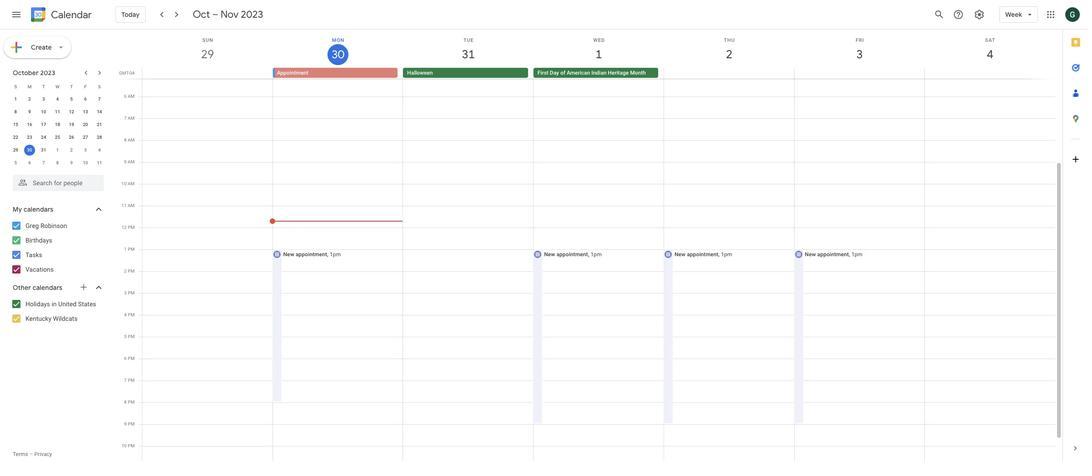 Task type: describe. For each thing, give the bounding box(es) containing it.
7 for 7 am
[[124, 116, 127, 121]]

week
[[1006, 10, 1023, 19]]

heritage
[[608, 70, 629, 76]]

day
[[550, 70, 559, 76]]

19
[[69, 122, 74, 127]]

17 element
[[38, 119, 49, 130]]

2 down m
[[28, 97, 31, 102]]

other
[[13, 284, 31, 292]]

pm for 10 pm
[[128, 443, 135, 448]]

4 new from the left
[[806, 251, 817, 258]]

row containing 22
[[9, 131, 107, 144]]

31 link
[[458, 44, 479, 65]]

29 element
[[10, 145, 21, 156]]

29 inside grid
[[201, 47, 214, 62]]

mon 30
[[331, 37, 345, 62]]

states
[[78, 300, 96, 308]]

30 inside mon 30
[[331, 47, 344, 62]]

row containing 1
[[9, 93, 107, 106]]

birthdays
[[25, 237, 52, 244]]

sun
[[202, 37, 213, 43]]

2 t from the left
[[70, 84, 73, 89]]

row group containing 1
[[9, 93, 107, 169]]

10 element
[[38, 107, 49, 117]]

of
[[561, 70, 566, 76]]

19 element
[[66, 119, 77, 130]]

3 , from the left
[[719, 251, 720, 258]]

tue
[[464, 37, 474, 43]]

settings menu image
[[975, 9, 986, 20]]

pm for 5 pm
[[128, 334, 135, 339]]

1 t from the left
[[42, 84, 45, 89]]

appointment
[[277, 70, 309, 76]]

10 for november 10 element at left
[[83, 160, 88, 165]]

1 up 15
[[14, 97, 17, 102]]

16 element
[[24, 119, 35, 130]]

in
[[52, 300, 57, 308]]

create button
[[4, 36, 71, 58]]

sun 29
[[201, 37, 214, 62]]

greg robinson
[[25, 222, 67, 229]]

create
[[31, 43, 52, 51]]

8 for 8 pm
[[124, 400, 127, 405]]

first
[[538, 70, 549, 76]]

2 pm
[[124, 269, 135, 274]]

29 inside row
[[13, 147, 18, 153]]

november 6 element
[[24, 158, 35, 168]]

2 new from the left
[[545, 251, 556, 258]]

today
[[122, 10, 140, 19]]

row containing 15
[[9, 118, 107, 131]]

Search for people text field
[[18, 175, 98, 191]]

28
[[97, 135, 102, 140]]

28 element
[[94, 132, 105, 143]]

6 pm
[[124, 356, 135, 361]]

holidays in united states
[[25, 300, 96, 308]]

30 link
[[328, 44, 349, 65]]

wildcats
[[53, 315, 78, 322]]

11 for 11 element
[[55, 109, 60, 114]]

8 up 15
[[14, 109, 17, 114]]

8 am
[[124, 137, 135, 142]]

oct – nov 2023
[[193, 8, 263, 21]]

united
[[58, 300, 77, 308]]

31 inside "element"
[[41, 147, 46, 153]]

wed
[[594, 37, 605, 43]]

row containing 29
[[9, 144, 107, 157]]

calendars for my calendars
[[24, 205, 53, 214]]

11 element
[[52, 107, 63, 117]]

1 new from the left
[[283, 251, 294, 258]]

5 for 5 pm
[[124, 334, 127, 339]]

3 inside fri 3
[[857, 47, 863, 62]]

1 inside "element"
[[56, 147, 59, 153]]

privacy
[[34, 451, 52, 458]]

9 pm
[[124, 422, 135, 427]]

1 s from the left
[[14, 84, 17, 89]]

4 appointment from the left
[[818, 251, 849, 258]]

pm for 2 pm
[[128, 269, 135, 274]]

american
[[567, 70, 591, 76]]

robinson
[[40, 222, 67, 229]]

gmt-
[[119, 71, 130, 76]]

november 7 element
[[38, 158, 49, 168]]

30 cell
[[23, 144, 37, 157]]

pm for 12 pm
[[128, 225, 135, 230]]

4 1pm from the left
[[852, 251, 863, 258]]

nov
[[221, 8, 239, 21]]

7 up 14 in the top of the page
[[98, 97, 101, 102]]

week button
[[1000, 4, 1039, 25]]

terms
[[13, 451, 28, 458]]

7 for "november 7" element
[[42, 160, 45, 165]]

9 for 9 pm
[[124, 422, 127, 427]]

f
[[84, 84, 87, 89]]

24
[[41, 135, 46, 140]]

holidays
[[25, 300, 50, 308]]

21 element
[[94, 119, 105, 130]]

25
[[55, 135, 60, 140]]

11 am
[[122, 203, 135, 208]]

row containing s
[[9, 80, 107, 93]]

22 element
[[10, 132, 21, 143]]

my
[[13, 205, 22, 214]]

tasks
[[25, 251, 42, 259]]

w
[[56, 84, 60, 89]]

fri 3
[[856, 37, 865, 62]]

23 element
[[24, 132, 35, 143]]

20
[[83, 122, 88, 127]]

5 pm
[[124, 334, 135, 339]]

first day of american indian heritage month
[[538, 70, 646, 76]]

4 pm
[[124, 312, 135, 317]]

11 for 11 am
[[122, 203, 127, 208]]

kentucky
[[25, 315, 51, 322]]

1 horizontal spatial 2023
[[241, 8, 263, 21]]

first day of american indian heritage month button
[[534, 68, 659, 78]]

14 element
[[94, 107, 105, 117]]

pm for 9 pm
[[128, 422, 135, 427]]

main drawer image
[[11, 9, 22, 20]]

oct
[[193, 8, 210, 21]]

november 2 element
[[66, 145, 77, 156]]

7 for 7 pm
[[124, 378, 127, 383]]

15
[[13, 122, 18, 127]]

my calendars
[[13, 205, 53, 214]]

1 vertical spatial 2023
[[40, 69, 55, 77]]

10 for 10 pm
[[122, 443, 127, 448]]

4 new appointment , 1pm from the left
[[806, 251, 863, 258]]

2 down 1 pm
[[124, 269, 127, 274]]

indian
[[592, 70, 607, 76]]

2 inside "element"
[[70, 147, 73, 153]]

1 inside wed 1
[[595, 47, 602, 62]]

8 for november 8 'element'
[[56, 160, 59, 165]]

other calendars list
[[2, 297, 113, 326]]

13 element
[[80, 107, 91, 117]]

22
[[13, 135, 18, 140]]

3 link
[[850, 44, 871, 65]]

6 am
[[124, 94, 135, 99]]

26
[[69, 135, 74, 140]]

1 link
[[589, 44, 610, 65]]

terms link
[[13, 451, 28, 458]]

10 pm
[[122, 443, 135, 448]]

2 inside the thu 2
[[726, 47, 733, 62]]

grid containing 29
[[117, 30, 1063, 461]]

13
[[83, 109, 88, 114]]

3 1pm from the left
[[722, 251, 733, 258]]

4 up 5 pm at the bottom left of page
[[124, 312, 127, 317]]



Task type: vqa. For each thing, say whether or not it's contained in the screenshot.


Task type: locate. For each thing, give the bounding box(es) containing it.
8 up the 9 am
[[124, 137, 127, 142]]

9 am
[[124, 159, 135, 164]]

sat
[[986, 37, 996, 43]]

0 horizontal spatial 2023
[[40, 69, 55, 77]]

27
[[83, 135, 88, 140]]

10 down 9 pm on the left bottom of the page
[[122, 443, 127, 448]]

,
[[327, 251, 329, 258], [588, 251, 590, 258], [719, 251, 720, 258], [849, 251, 851, 258]]

0 horizontal spatial 12
[[69, 109, 74, 114]]

3 cell from the left
[[925, 68, 1056, 79]]

am for 6 am
[[128, 94, 135, 99]]

3 pm
[[124, 290, 135, 295]]

november 5 element
[[10, 158, 21, 168]]

10 up 11 am
[[122, 181, 127, 186]]

29 down the sun
[[201, 47, 214, 62]]

12 inside grid
[[122, 225, 127, 230]]

2 pm from the top
[[128, 247, 135, 252]]

2 , from the left
[[588, 251, 590, 258]]

– right oct
[[212, 8, 218, 21]]

15 element
[[10, 119, 21, 130]]

12 down 11 am
[[122, 225, 127, 230]]

30 down 23 element
[[27, 147, 32, 153]]

1 am from the top
[[128, 94, 135, 99]]

5 down 29 element
[[14, 160, 17, 165]]

5 inside grid
[[124, 334, 127, 339]]

5 down '4 pm'
[[124, 334, 127, 339]]

calendars
[[24, 205, 53, 214], [33, 284, 62, 292]]

0 vertical spatial 11
[[55, 109, 60, 114]]

1 horizontal spatial 12
[[122, 225, 127, 230]]

3 up '4 pm'
[[124, 290, 127, 295]]

8 down 7 pm
[[124, 400, 127, 405]]

– for terms
[[29, 451, 33, 458]]

29 down the 22 element
[[13, 147, 18, 153]]

pm for 6 pm
[[128, 356, 135, 361]]

2 horizontal spatial cell
[[925, 68, 1056, 79]]

november 10 element
[[80, 158, 91, 168]]

calendars up in
[[33, 284, 62, 292]]

1 vertical spatial 29
[[13, 147, 18, 153]]

0 horizontal spatial t
[[42, 84, 45, 89]]

16
[[27, 122, 32, 127]]

0 horizontal spatial 31
[[41, 147, 46, 153]]

9 up 10 pm
[[124, 422, 127, 427]]

1 horizontal spatial 5
[[70, 97, 73, 102]]

pm down 8 pm
[[128, 422, 135, 427]]

9 up 10 am
[[124, 159, 127, 164]]

wed 1
[[594, 37, 605, 62]]

0 horizontal spatial cell
[[142, 68, 273, 79]]

3 down 27 element
[[84, 147, 87, 153]]

calendar heading
[[49, 8, 92, 21]]

2 s from the left
[[98, 84, 101, 89]]

pm
[[128, 225, 135, 230], [128, 247, 135, 252], [128, 269, 135, 274], [128, 290, 135, 295], [128, 312, 135, 317], [128, 334, 135, 339], [128, 356, 135, 361], [128, 378, 135, 383], [128, 400, 135, 405], [128, 422, 135, 427], [128, 443, 135, 448]]

4 am from the top
[[128, 159, 135, 164]]

0 vertical spatial 30
[[331, 47, 344, 62]]

2 appointment from the left
[[557, 251, 588, 258]]

11
[[55, 109, 60, 114], [97, 160, 102, 165], [122, 203, 127, 208]]

12 element
[[66, 107, 77, 117]]

m
[[28, 84, 32, 89]]

thu 2
[[725, 37, 735, 62]]

calendars inside other calendars dropdown button
[[33, 284, 62, 292]]

halloween button
[[403, 68, 528, 78]]

31 down tue
[[462, 47, 475, 62]]

pm up 3 pm
[[128, 269, 135, 274]]

26 element
[[66, 132, 77, 143]]

am up 7 am
[[128, 94, 135, 99]]

calendars inside my calendars dropdown button
[[24, 205, 53, 214]]

t left f at left
[[70, 84, 73, 89]]

23
[[27, 135, 32, 140]]

terms – privacy
[[13, 451, 52, 458]]

7 down 6 am
[[124, 116, 127, 121]]

3 new appointment , 1pm from the left
[[675, 251, 733, 258]]

0 horizontal spatial 30
[[27, 147, 32, 153]]

october 2023 grid
[[9, 80, 107, 169]]

0 vertical spatial 31
[[462, 47, 475, 62]]

thu
[[725, 37, 735, 43]]

10 inside november 10 element
[[83, 160, 88, 165]]

am
[[128, 94, 135, 99], [128, 116, 135, 121], [128, 137, 135, 142], [128, 159, 135, 164], [128, 181, 135, 186], [128, 203, 135, 208]]

2 horizontal spatial 5
[[124, 334, 127, 339]]

3 am from the top
[[128, 137, 135, 142]]

– for oct
[[212, 8, 218, 21]]

pm for 1 pm
[[128, 247, 135, 252]]

kentucky wildcats
[[25, 315, 78, 322]]

18 element
[[52, 119, 63, 130]]

1 horizontal spatial 31
[[462, 47, 475, 62]]

month
[[631, 70, 646, 76]]

0 horizontal spatial 5
[[14, 160, 17, 165]]

0 vertical spatial 5
[[70, 97, 73, 102]]

3 up 10 element
[[42, 97, 45, 102]]

1 horizontal spatial 11
[[97, 160, 102, 165]]

s left m
[[14, 84, 17, 89]]

pm up 5 pm at the bottom left of page
[[128, 312, 135, 317]]

add other calendars image
[[79, 283, 88, 292]]

6 down f at left
[[84, 97, 87, 102]]

am down 6 am
[[128, 116, 135, 121]]

2 link
[[719, 44, 740, 65]]

10 for 10 element
[[41, 109, 46, 114]]

1 down 12 pm on the top
[[124, 247, 127, 252]]

november 1 element
[[52, 145, 63, 156]]

mon
[[332, 37, 345, 43]]

pm down 9 pm on the left bottom of the page
[[128, 443, 135, 448]]

1 appointment from the left
[[296, 251, 327, 258]]

0 vertical spatial calendars
[[24, 205, 53, 214]]

2023 right october
[[40, 69, 55, 77]]

2 am from the top
[[128, 116, 135, 121]]

1 horizontal spatial 30
[[331, 47, 344, 62]]

10 for 10 am
[[122, 181, 127, 186]]

5 up 12 element
[[70, 97, 73, 102]]

– right terms
[[29, 451, 33, 458]]

1 horizontal spatial t
[[70, 84, 73, 89]]

4 pm from the top
[[128, 290, 135, 295]]

pm for 4 pm
[[128, 312, 135, 317]]

6 down 30, today element
[[28, 160, 31, 165]]

appointment button
[[275, 68, 398, 78]]

9 up '16'
[[28, 109, 31, 114]]

11 for november 11 element
[[97, 160, 102, 165]]

31 down 24 element
[[41, 147, 46, 153]]

–
[[212, 8, 218, 21], [29, 451, 33, 458]]

3 new from the left
[[675, 251, 686, 258]]

3 appointment from the left
[[687, 251, 719, 258]]

am for 11 am
[[128, 203, 135, 208]]

10
[[41, 109, 46, 114], [83, 160, 88, 165], [122, 181, 127, 186], [122, 443, 127, 448]]

pm down '4 pm'
[[128, 334, 135, 339]]

2 vertical spatial 5
[[124, 334, 127, 339]]

4 inside sat 4
[[987, 47, 994, 62]]

1 1pm from the left
[[330, 251, 341, 258]]

am for 7 am
[[128, 116, 135, 121]]

10 down 'november 3' element
[[83, 160, 88, 165]]

11 inside grid
[[122, 203, 127, 208]]

6 pm from the top
[[128, 334, 135, 339]]

0 horizontal spatial s
[[14, 84, 17, 89]]

halloween
[[407, 70, 433, 76]]

25 element
[[52, 132, 63, 143]]

row up 11 element
[[9, 80, 107, 93]]

pm for 8 pm
[[128, 400, 135, 405]]

fri
[[856, 37, 865, 43]]

3 down fri
[[857, 47, 863, 62]]

6 for 6 pm
[[124, 356, 127, 361]]

appointment
[[296, 251, 327, 258], [557, 251, 588, 258], [687, 251, 719, 258], [818, 251, 849, 258]]

6
[[124, 94, 127, 99], [84, 97, 87, 102], [28, 160, 31, 165], [124, 356, 127, 361]]

t left w on the left top of page
[[42, 84, 45, 89]]

cell down 2 link
[[664, 68, 795, 79]]

2 cell from the left
[[664, 68, 795, 79]]

2
[[726, 47, 733, 62], [28, 97, 31, 102], [70, 147, 73, 153], [124, 269, 127, 274]]

row group
[[9, 93, 107, 169]]

november 4 element
[[94, 145, 105, 156]]

1 vertical spatial 12
[[122, 225, 127, 230]]

november 8 element
[[52, 158, 63, 168]]

12 for 12
[[69, 109, 74, 114]]

0 vertical spatial 2023
[[241, 8, 263, 21]]

1 vertical spatial 11
[[97, 160, 102, 165]]

12 for 12 pm
[[122, 225, 127, 230]]

14
[[97, 109, 102, 114]]

calendar element
[[29, 5, 92, 25]]

row down november 1 "element"
[[9, 157, 107, 169]]

privacy link
[[34, 451, 52, 458]]

calendar
[[51, 8, 92, 21]]

other calendars button
[[2, 280, 113, 295]]

1 horizontal spatial 29
[[201, 47, 214, 62]]

11 down 10 am
[[122, 203, 127, 208]]

pm up 1 pm
[[128, 225, 135, 230]]

6 down 5 pm at the bottom left of page
[[124, 356, 127, 361]]

row up 25
[[9, 118, 107, 131]]

1 cell from the left
[[142, 68, 273, 79]]

12 pm
[[122, 225, 135, 230]]

october
[[13, 69, 39, 77]]

10 am
[[122, 181, 135, 186]]

pm up 9 pm on the left bottom of the page
[[128, 400, 135, 405]]

am up the 9 am
[[128, 137, 135, 142]]

0 vertical spatial –
[[212, 8, 218, 21]]

gmt-04
[[119, 71, 135, 76]]

my calendars list
[[2, 219, 113, 277]]

tue 31
[[462, 37, 475, 62]]

7 pm
[[124, 378, 135, 383]]

7 am
[[124, 116, 135, 121]]

november 11 element
[[94, 158, 105, 168]]

s right f at left
[[98, 84, 101, 89]]

2023
[[241, 8, 263, 21], [40, 69, 55, 77]]

4 link
[[980, 44, 1001, 65]]

today button
[[116, 4, 146, 25]]

0 horizontal spatial –
[[29, 451, 33, 458]]

0 horizontal spatial 29
[[13, 147, 18, 153]]

2 horizontal spatial 11
[[122, 203, 127, 208]]

7 down 31 "element"
[[42, 160, 45, 165]]

9 for 9 am
[[124, 159, 127, 164]]

6 for 6 am
[[124, 94, 127, 99]]

30 down mon
[[331, 47, 344, 62]]

1 vertical spatial 31
[[41, 147, 46, 153]]

pm for 3 pm
[[128, 290, 135, 295]]

other calendars
[[13, 284, 62, 292]]

10 inside 10 element
[[41, 109, 46, 114]]

1 horizontal spatial –
[[212, 8, 218, 21]]

8 pm from the top
[[128, 378, 135, 383]]

31 element
[[38, 145, 49, 156]]

row up november 1 "element"
[[9, 131, 107, 144]]

row inside grid
[[138, 68, 1063, 79]]

november 3 element
[[80, 145, 91, 156]]

tab list
[[1064, 30, 1089, 436]]

29
[[201, 47, 214, 62], [13, 147, 18, 153]]

pm for 7 pm
[[128, 378, 135, 383]]

calendars for other calendars
[[33, 284, 62, 292]]

8 for 8 am
[[124, 137, 127, 142]]

row down w on the left top of page
[[9, 93, 107, 106]]

11 pm from the top
[[128, 443, 135, 448]]

am for 9 am
[[128, 159, 135, 164]]

24 element
[[38, 132, 49, 143]]

row containing appointment
[[138, 68, 1063, 79]]

10 up 17
[[41, 109, 46, 114]]

7 up 8 pm
[[124, 378, 127, 383]]

4 down w on the left top of page
[[56, 97, 59, 102]]

row containing 8
[[9, 106, 107, 118]]

8 inside 'element'
[[56, 160, 59, 165]]

5 am from the top
[[128, 181, 135, 186]]

30 inside cell
[[27, 147, 32, 153]]

am for 8 am
[[128, 137, 135, 142]]

6 for november 6 element
[[28, 160, 31, 165]]

t
[[42, 84, 45, 89], [70, 84, 73, 89]]

cell down 4 link
[[925, 68, 1056, 79]]

11 down november 4 element
[[97, 160, 102, 165]]

5 inside 'november 5' element
[[14, 160, 17, 165]]

6 up 7 am
[[124, 94, 127, 99]]

am down 8 am
[[128, 159, 135, 164]]

am up 12 pm on the top
[[128, 203, 135, 208]]

new
[[283, 251, 294, 258], [545, 251, 556, 258], [675, 251, 686, 258], [806, 251, 817, 258]]

3
[[857, 47, 863, 62], [42, 97, 45, 102], [84, 147, 87, 153], [124, 290, 127, 295]]

am for 10 am
[[128, 181, 135, 186]]

1 vertical spatial 30
[[27, 147, 32, 153]]

None search field
[[0, 171, 113, 191]]

1 down the '25' element
[[56, 147, 59, 153]]

pm down 5 pm at the bottom left of page
[[128, 356, 135, 361]]

3 pm from the top
[[128, 269, 135, 274]]

04
[[130, 71, 135, 76]]

12 up 19
[[69, 109, 74, 114]]

1 new appointment , 1pm from the left
[[283, 251, 341, 258]]

6 am from the top
[[128, 203, 135, 208]]

0 vertical spatial 12
[[69, 109, 74, 114]]

2 vertical spatial 11
[[122, 203, 127, 208]]

30, today element
[[24, 145, 35, 156]]

1 down wed
[[595, 47, 602, 62]]

18
[[55, 122, 60, 127]]

greg
[[25, 222, 39, 229]]

1 vertical spatial –
[[29, 451, 33, 458]]

october 2023
[[13, 69, 55, 77]]

row containing 5
[[9, 157, 107, 169]]

vacations
[[25, 266, 54, 273]]

2 down thu
[[726, 47, 733, 62]]

2 new appointment , 1pm from the left
[[545, 251, 602, 258]]

17
[[41, 122, 46, 127]]

5
[[70, 97, 73, 102], [14, 160, 17, 165], [124, 334, 127, 339]]

9 pm from the top
[[128, 400, 135, 405]]

9 down november 2 "element"
[[70, 160, 73, 165]]

2 down the 26 element
[[70, 147, 73, 153]]

9 for november 9 element
[[70, 160, 73, 165]]

8 down november 1 "element"
[[56, 160, 59, 165]]

row down 1 'link'
[[138, 68, 1063, 79]]

27 element
[[80, 132, 91, 143]]

4 down 28 element
[[98, 147, 101, 153]]

row up november 8 'element'
[[9, 144, 107, 157]]

am down the 9 am
[[128, 181, 135, 186]]

row
[[138, 68, 1063, 79], [9, 80, 107, 93], [9, 93, 107, 106], [9, 106, 107, 118], [9, 118, 107, 131], [9, 131, 107, 144], [9, 144, 107, 157], [9, 157, 107, 169]]

10 pm from the top
[[128, 422, 135, 427]]

5 for 'november 5' element
[[14, 160, 17, 165]]

2 1pm from the left
[[591, 251, 602, 258]]

0 vertical spatial 29
[[201, 47, 214, 62]]

12 inside october 2023 grid
[[69, 109, 74, 114]]

20 element
[[80, 119, 91, 130]]

1 vertical spatial 5
[[14, 160, 17, 165]]

november 9 element
[[66, 158, 77, 168]]

9
[[28, 109, 31, 114], [124, 159, 127, 164], [70, 160, 73, 165], [124, 422, 127, 427]]

pm up 8 pm
[[128, 378, 135, 383]]

row up the 18
[[9, 106, 107, 118]]

7 pm from the top
[[128, 356, 135, 361]]

4 , from the left
[[849, 251, 851, 258]]

0 horizontal spatial 11
[[55, 109, 60, 114]]

5 pm from the top
[[128, 312, 135, 317]]

1 vertical spatial calendars
[[33, 284, 62, 292]]

cell down "29" link
[[142, 68, 273, 79]]

1 horizontal spatial cell
[[664, 68, 795, 79]]

pm down 2 pm
[[128, 290, 135, 295]]

21
[[97, 122, 102, 127]]

my calendars button
[[2, 202, 113, 217]]

1 , from the left
[[327, 251, 329, 258]]

2023 right the nov
[[241, 8, 263, 21]]

8 pm
[[124, 400, 135, 405]]

11 up the 18
[[55, 109, 60, 114]]

calendars up 'greg'
[[24, 205, 53, 214]]

pm up 2 pm
[[128, 247, 135, 252]]

31
[[462, 47, 475, 62], [41, 147, 46, 153]]

1 horizontal spatial s
[[98, 84, 101, 89]]

4 down sat
[[987, 47, 994, 62]]

grid
[[117, 30, 1063, 461]]

1 pm
[[124, 247, 135, 252]]

1 pm from the top
[[128, 225, 135, 230]]

cell
[[142, 68, 273, 79], [664, 68, 795, 79], [925, 68, 1056, 79]]



